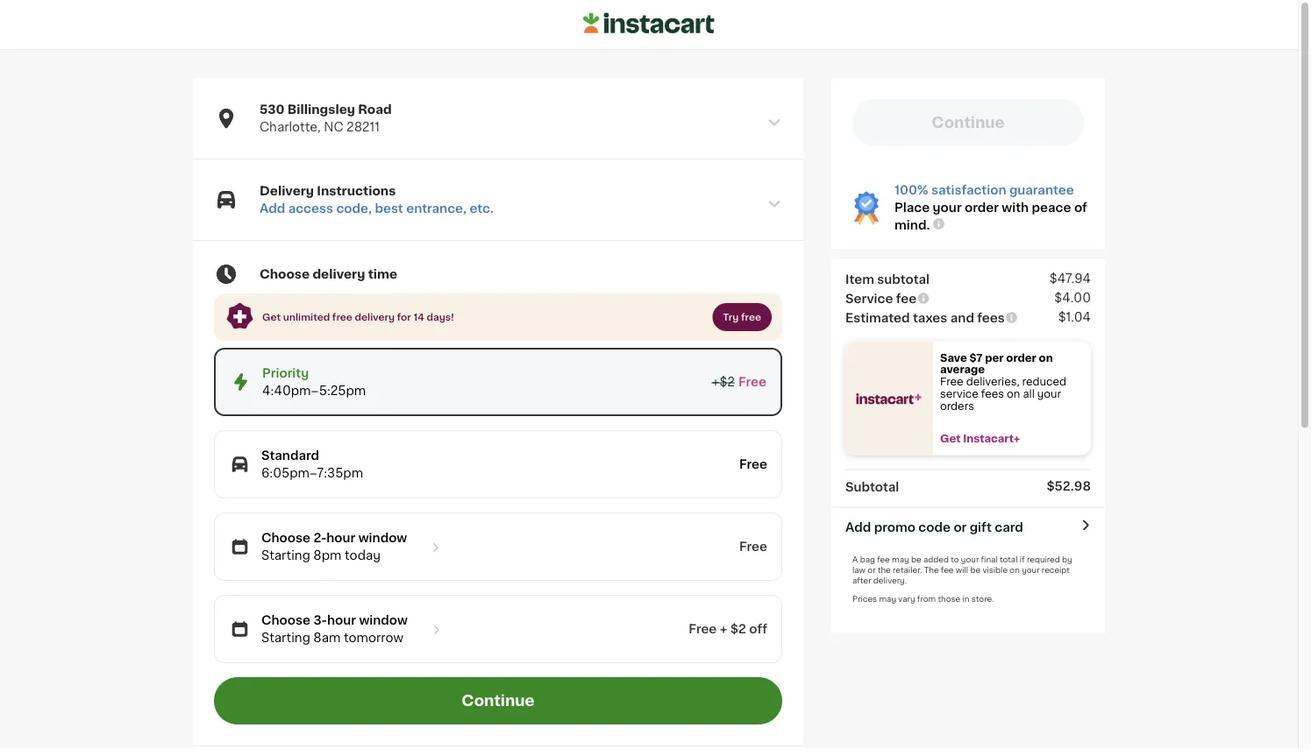 Task type: locate. For each thing, give the bounding box(es) containing it.
get for get instacart+
[[940, 434, 961, 444]]

1 vertical spatial delivery
[[355, 313, 395, 322]]

your
[[933, 202, 962, 214], [1037, 389, 1061, 399], [961, 556, 979, 564], [1022, 567, 1040, 575]]

estimated
[[845, 312, 910, 324]]

order inside save $7 per order on average free deliveries, reduced service fees on all your orders
[[1006, 353, 1036, 363]]

fees right and on the right top of the page
[[977, 312, 1005, 324]]

fee down 'to'
[[941, 567, 954, 575]]

be
[[911, 556, 921, 564], [970, 567, 981, 575]]

delivery left time
[[313, 268, 365, 281]]

1 free from the left
[[332, 313, 352, 322]]

delivery.
[[873, 577, 907, 585]]

free up off
[[739, 541, 767, 554]]

announcement region
[[214, 294, 782, 341]]

added
[[923, 556, 949, 564]]

may
[[892, 556, 909, 564], [879, 596, 896, 603]]

2 hour from the top
[[327, 615, 356, 627]]

2 free from the left
[[741, 313, 761, 322]]

instructions
[[317, 185, 396, 197]]

2 vertical spatial choose
[[261, 615, 310, 627]]

hour
[[326, 532, 355, 545], [327, 615, 356, 627]]

0 horizontal spatial order
[[965, 202, 999, 214]]

more info about 100% satisfaction guarantee image
[[932, 217, 946, 231]]

prices
[[853, 596, 877, 603]]

add up a
[[845, 521, 871, 534]]

visible
[[983, 567, 1008, 575]]

free up service at the bottom of page
[[940, 377, 964, 387]]

may down 'delivery.'
[[879, 596, 896, 603]]

entrance,
[[406, 203, 467, 215]]

days!
[[427, 313, 454, 322]]

choose for choose 3-hour window starting 8am tomorrow
[[261, 615, 310, 627]]

your up will
[[961, 556, 979, 564]]

0 vertical spatial hour
[[326, 532, 355, 545]]

for
[[397, 313, 411, 322]]

save
[[940, 353, 967, 363]]

1 vertical spatial be
[[970, 567, 981, 575]]

be up the retailer. on the right bottom
[[911, 556, 921, 564]]

530 billingsley road charlotte, nc 28211
[[260, 103, 392, 133]]

hour for 8am
[[327, 615, 356, 627]]

0 vertical spatial delivery
[[313, 268, 365, 281]]

1 vertical spatial add
[[845, 521, 871, 534]]

0 vertical spatial be
[[911, 556, 921, 564]]

free right "unlimited"
[[332, 313, 352, 322]]

8pm
[[313, 550, 342, 562]]

0 vertical spatial on
[[1039, 353, 1053, 363]]

530
[[260, 103, 285, 116]]

3-
[[313, 615, 327, 627]]

0 horizontal spatial or
[[868, 567, 876, 575]]

delivery
[[313, 268, 365, 281], [355, 313, 395, 322]]

free down +$2 free
[[739, 459, 767, 471]]

fees down deliveries,
[[981, 389, 1004, 399]]

starting inside choose 3-hour window starting 8am tomorrow
[[261, 632, 310, 645]]

window up today
[[358, 532, 407, 545]]

choose left 2-
[[261, 532, 310, 545]]

1 vertical spatial hour
[[327, 615, 356, 627]]

0 vertical spatial get
[[262, 313, 281, 322]]

delivery address image
[[767, 115, 782, 131]]

1 vertical spatial or
[[868, 567, 876, 575]]

get left "unlimited"
[[262, 313, 281, 322]]

0 horizontal spatial free
[[332, 313, 352, 322]]

window up tomorrow in the bottom left of the page
[[359, 615, 408, 627]]

add
[[260, 203, 285, 215], [845, 521, 871, 534]]

window inside choose 2-hour window starting 8pm today
[[358, 532, 407, 545]]

1 vertical spatial fees
[[981, 389, 1004, 399]]

0 vertical spatial may
[[892, 556, 909, 564]]

or inside a bag fee may be added to your final total if required by law or the retailer. the fee will be visible on your receipt after delivery.
[[868, 567, 876, 575]]

retailer.
[[893, 567, 922, 575]]

0 vertical spatial fee
[[896, 293, 917, 305]]

may up the retailer. on the right bottom
[[892, 556, 909, 564]]

choose left 3-
[[261, 615, 310, 627]]

continue
[[462, 694, 535, 709]]

1 horizontal spatial get
[[940, 434, 961, 444]]

your down the reduced
[[1037, 389, 1061, 399]]

choose up "unlimited"
[[260, 268, 310, 281]]

choose inside choose 2-hour window starting 8pm today
[[261, 532, 310, 545]]

window for today
[[358, 532, 407, 545]]

gift
[[970, 521, 992, 534]]

0 vertical spatial window
[[358, 532, 407, 545]]

on left all
[[1007, 389, 1020, 399]]

1 horizontal spatial order
[[1006, 353, 1036, 363]]

1 horizontal spatial add
[[845, 521, 871, 534]]

2 vertical spatial on
[[1010, 567, 1020, 575]]

1 vertical spatial order
[[1006, 353, 1036, 363]]

add promo code or gift card button
[[845, 519, 1023, 536]]

starting inside choose 2-hour window starting 8pm today
[[261, 550, 310, 562]]

item subtotal
[[845, 273, 930, 286]]

law
[[853, 567, 866, 575]]

starting left 8am
[[261, 632, 310, 645]]

$52.98
[[1047, 480, 1091, 492]]

100% satisfaction guarantee
[[895, 184, 1074, 196]]

unlimited
[[283, 313, 330, 322]]

free
[[738, 376, 767, 389], [940, 377, 964, 387], [739, 459, 767, 471], [739, 541, 767, 554], [689, 624, 717, 636]]

on
[[1039, 353, 1053, 363], [1007, 389, 1020, 399], [1010, 567, 1020, 575]]

delivery left for
[[355, 313, 395, 322]]

service fee
[[845, 293, 917, 305]]

1 vertical spatial may
[[879, 596, 896, 603]]

get down orders
[[940, 434, 961, 444]]

required
[[1027, 556, 1060, 564]]

order inside place your order with peace of mind.
[[965, 202, 999, 214]]

0 horizontal spatial add
[[260, 203, 285, 215]]

get inside button
[[940, 434, 961, 444]]

1 vertical spatial starting
[[261, 632, 310, 645]]

1 vertical spatial get
[[940, 434, 961, 444]]

on down total
[[1010, 567, 1020, 575]]

add promo code or gift card
[[845, 521, 1023, 534]]

choose
[[260, 268, 310, 281], [261, 532, 310, 545], [261, 615, 310, 627]]

free + $2 off
[[689, 624, 767, 636]]

0 vertical spatial add
[[260, 203, 285, 215]]

on inside a bag fee may be added to your final total if required by law or the retailer. the fee will be visible on your receipt after delivery.
[[1010, 567, 1020, 575]]

window for tomorrow
[[359, 615, 408, 627]]

receipt
[[1042, 567, 1070, 575]]

be right will
[[970, 567, 981, 575]]

code
[[919, 521, 951, 534]]

hour inside choose 3-hour window starting 8am tomorrow
[[327, 615, 356, 627]]

free inside button
[[741, 313, 761, 322]]

subtotal
[[877, 273, 930, 286]]

0 horizontal spatial get
[[262, 313, 281, 322]]

starting left 8pm at left
[[261, 550, 310, 562]]

order
[[965, 202, 999, 214], [1006, 353, 1036, 363]]

6:05pm–7:35pm
[[261, 468, 363, 480]]

add down delivery
[[260, 203, 285, 215]]

0 vertical spatial choose
[[260, 268, 310, 281]]

or down bag
[[868, 567, 876, 575]]

get instacart+
[[940, 434, 1020, 444]]

fee down the subtotal at right
[[896, 293, 917, 305]]

0 horizontal spatial fee
[[877, 556, 890, 564]]

hour inside choose 2-hour window starting 8pm today
[[326, 532, 355, 545]]

standard 6:05pm–7:35pm
[[261, 450, 363, 480]]

delivery inside announcement region
[[355, 313, 395, 322]]

code,
[[336, 203, 372, 215]]

store.
[[972, 596, 994, 603]]

delivery instructions add access code, best entrance, etc.
[[260, 185, 494, 215]]

taxes
[[913, 312, 948, 324]]

order down 100% satisfaction guarantee
[[965, 202, 999, 214]]

1 hour from the top
[[326, 532, 355, 545]]

time
[[368, 268, 397, 281]]

home image
[[583, 10, 715, 36]]

billingsley
[[288, 103, 355, 116]]

14
[[413, 313, 424, 322]]

choose delivery time
[[260, 268, 397, 281]]

or left the gift
[[954, 521, 967, 534]]

free left +
[[689, 624, 717, 636]]

the
[[924, 567, 939, 575]]

28211
[[347, 121, 380, 133]]

instacart+
[[963, 434, 1020, 444]]

or
[[954, 521, 967, 534], [868, 567, 876, 575]]

2 starting from the top
[[261, 632, 310, 645]]

get inside announcement region
[[262, 313, 281, 322]]

card
[[995, 521, 1023, 534]]

1 vertical spatial on
[[1007, 389, 1020, 399]]

0 vertical spatial or
[[954, 521, 967, 534]]

hour for 8pm
[[326, 532, 355, 545]]

try
[[723, 313, 739, 322]]

1 horizontal spatial free
[[741, 313, 761, 322]]

1 starting from the top
[[261, 550, 310, 562]]

your up 'more info about 100% satisfaction guarantee' image
[[933, 202, 962, 214]]

on up the reduced
[[1039, 353, 1053, 363]]

hour up 8am
[[327, 615, 356, 627]]

free right try
[[741, 313, 761, 322]]

order right per
[[1006, 353, 1036, 363]]

1 vertical spatial window
[[359, 615, 408, 627]]

fees
[[977, 312, 1005, 324], [981, 389, 1004, 399]]

hour up 8pm at left
[[326, 532, 355, 545]]

fee up the
[[877, 556, 890, 564]]

get
[[262, 313, 281, 322], [940, 434, 961, 444]]

window
[[358, 532, 407, 545], [359, 615, 408, 627]]

continue button
[[214, 678, 782, 725]]

0 vertical spatial order
[[965, 202, 999, 214]]

service
[[845, 293, 893, 305]]

total
[[1000, 556, 1018, 564]]

0 vertical spatial starting
[[261, 550, 310, 562]]

starting
[[261, 550, 310, 562], [261, 632, 310, 645]]

service
[[940, 389, 979, 399]]

0 horizontal spatial be
[[911, 556, 921, 564]]

in
[[963, 596, 970, 603]]

vary
[[898, 596, 915, 603]]

off
[[749, 624, 767, 636]]

+
[[720, 624, 727, 636]]

2 horizontal spatial fee
[[941, 567, 954, 575]]

free
[[332, 313, 352, 322], [741, 313, 761, 322]]

window inside choose 3-hour window starting 8am tomorrow
[[359, 615, 408, 627]]

1 horizontal spatial be
[[970, 567, 981, 575]]

1 vertical spatial choose
[[261, 532, 310, 545]]

today
[[345, 550, 381, 562]]

choose inside choose 3-hour window starting 8am tomorrow
[[261, 615, 310, 627]]

reduced
[[1022, 377, 1067, 387]]

1 horizontal spatial or
[[954, 521, 967, 534]]



Task type: vqa. For each thing, say whether or not it's contained in the screenshot.
the right Or
yes



Task type: describe. For each thing, give the bounding box(es) containing it.
guarantee
[[1009, 184, 1074, 196]]

of
[[1074, 202, 1087, 214]]

choose for choose 2-hour window starting 8pm today
[[261, 532, 310, 545]]

choose for choose delivery time
[[260, 268, 310, 281]]

access
[[288, 203, 333, 215]]

get for get unlimited free delivery for 14 days!
[[262, 313, 281, 322]]

subtotal
[[845, 481, 899, 493]]

delivery instructions image
[[767, 196, 782, 212]]

2 vertical spatial fee
[[941, 567, 954, 575]]

estimated taxes and fees
[[845, 312, 1005, 324]]

choose 2-hour window starting 8pm today
[[261, 532, 407, 562]]

get unlimited free delivery for 14 days!
[[262, 313, 454, 322]]

$47.94
[[1050, 272, 1091, 285]]

try free button
[[712, 304, 772, 332]]

a
[[853, 556, 858, 564]]

$1.04
[[1058, 311, 1091, 323]]

and
[[951, 312, 974, 324]]

satisfaction
[[932, 184, 1006, 196]]

2-
[[313, 532, 326, 545]]

per
[[985, 353, 1004, 363]]

$7
[[970, 353, 983, 363]]

orders
[[940, 401, 974, 411]]

$2
[[730, 624, 746, 636]]

may inside a bag fee may be added to your final total if required by law or the retailer. the fee will be visible on your receipt after delivery.
[[892, 556, 909, 564]]

tomorrow
[[344, 632, 403, 645]]

final
[[981, 556, 998, 564]]

add inside button
[[845, 521, 871, 534]]

average
[[940, 365, 985, 375]]

all
[[1023, 389, 1035, 399]]

etc.
[[470, 203, 494, 215]]

after
[[853, 577, 871, 585]]

to
[[951, 556, 959, 564]]

or inside the add promo code or gift card button
[[954, 521, 967, 534]]

starting for choose 3-hour window starting 8am tomorrow
[[261, 632, 310, 645]]

choose 3-hour window starting 8am tomorrow
[[261, 615, 408, 645]]

free right +$2
[[738, 376, 767, 389]]

those
[[938, 596, 961, 603]]

promo
[[874, 521, 916, 534]]

4:40pm–5:25pm
[[262, 385, 366, 397]]

the
[[878, 567, 891, 575]]

+$2
[[712, 376, 735, 389]]

will
[[956, 567, 968, 575]]

priority
[[262, 368, 309, 380]]

road
[[358, 103, 392, 116]]

from
[[917, 596, 936, 603]]

1 vertical spatial fee
[[877, 556, 890, 564]]

place
[[895, 202, 930, 214]]

prices may vary from those in store.
[[853, 596, 994, 603]]

get instacart+ button
[[933, 433, 1091, 445]]

fees inside save $7 per order on average free deliveries, reduced service fees on all your orders
[[981, 389, 1004, 399]]

your inside place your order with peace of mind.
[[933, 202, 962, 214]]

standard
[[261, 450, 319, 462]]

1 horizontal spatial fee
[[896, 293, 917, 305]]

peace
[[1032, 202, 1071, 214]]

best
[[375, 203, 403, 215]]

with
[[1002, 202, 1029, 214]]

+$2 free
[[712, 376, 767, 389]]

100%
[[895, 184, 929, 196]]

$4.00
[[1054, 292, 1091, 304]]

priority 4:40pm–5:25pm
[[262, 368, 366, 397]]

deliveries,
[[966, 377, 1020, 387]]

your inside save $7 per order on average free deliveries, reduced service fees on all your orders
[[1037, 389, 1061, 399]]

your down "if"
[[1022, 567, 1040, 575]]

mind.
[[895, 219, 930, 232]]

try free
[[723, 313, 761, 322]]

save $7 per order on average free deliveries, reduced service fees on all your orders
[[940, 353, 1069, 411]]

8am
[[313, 632, 341, 645]]

charlotte,
[[260, 121, 321, 133]]

free inside save $7 per order on average free deliveries, reduced service fees on all your orders
[[940, 377, 964, 387]]

add inside delivery instructions add access code, best entrance, etc.
[[260, 203, 285, 215]]

if
[[1020, 556, 1025, 564]]

starting for choose 2-hour window starting 8pm today
[[261, 550, 310, 562]]

a bag fee may be added to your final total if required by law or the retailer. the fee will be visible on your receipt after delivery.
[[853, 556, 1072, 585]]

by
[[1062, 556, 1072, 564]]

delivery
[[260, 185, 314, 197]]

nc
[[324, 121, 343, 133]]

0 vertical spatial fees
[[977, 312, 1005, 324]]



